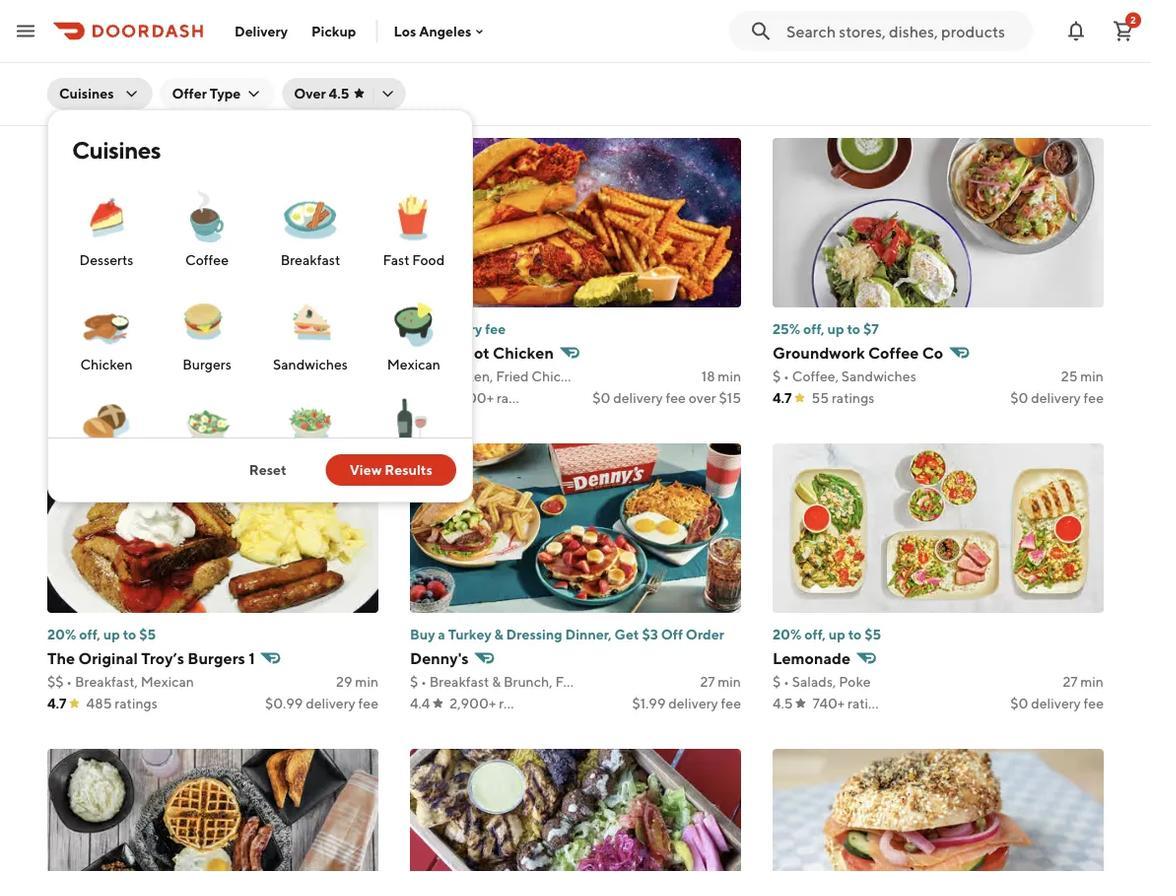 Task type: locate. For each thing, give the bounding box(es) containing it.
1 horizontal spatial coffee
[[869, 344, 920, 362]]

to for lemonade
[[849, 627, 862, 643]]

juice
[[438, 63, 471, 79]]

25%
[[773, 321, 801, 337]]

$$ • asian fusion, vietnamese
[[47, 368, 235, 385]]

$3 right save
[[156, 15, 172, 32]]

to
[[486, 15, 499, 32], [849, 15, 862, 32], [165, 321, 179, 337], [848, 321, 861, 337], [123, 627, 136, 643], [849, 627, 862, 643]]

$$ for robeks
[[410, 63, 427, 79]]

offer
[[172, 85, 207, 102]]

2 27 min from the left
[[1064, 674, 1105, 690]]

1 horizontal spatial 29
[[699, 63, 716, 79]]

fee for the original troy's burgers 1
[[359, 696, 379, 712]]

dessert
[[120, 63, 169, 79]]

up up bars
[[466, 15, 483, 32]]

• up 4.6
[[66, 63, 72, 79]]

1 vertical spatial 29
[[336, 674, 353, 690]]

& up 2,900+ ratings
[[492, 674, 501, 690]]

21
[[340, 368, 353, 385]]

fee for groundwork coffee co
[[1084, 390, 1105, 406]]

buy a turkey & dressing dinner, get $3 off order
[[410, 627, 725, 643]]

20% off, up to $5 for robeks
[[410, 15, 519, 32]]

485 ratings
[[86, 696, 158, 712]]

ratings for bakery
[[135, 84, 178, 101]]

20% off, up to $5
[[410, 15, 519, 32], [773, 15, 882, 32], [47, 627, 156, 643], [773, 627, 882, 643]]

food
[[413, 252, 445, 268]]

breakfast up the 2,900+
[[430, 674, 490, 690]]

27 min for lemonade
[[1064, 674, 1105, 690]]

mexican right 21 min
[[387, 357, 441, 373]]

$5 for basil & cheese cafe
[[865, 15, 882, 32]]

$ for denny's
[[410, 674, 418, 690]]

off, for robeks
[[442, 15, 463, 32]]

mexican
[[387, 357, 441, 373], [141, 674, 194, 690]]

cheese
[[836, 38, 901, 57]]

0 horizontal spatial coffee
[[185, 252, 229, 268]]

reset
[[249, 462, 287, 478]]

0 vertical spatial burgers
[[183, 357, 232, 373]]

min for robeks
[[718, 63, 742, 79]]

denny's
[[410, 649, 469, 668]]

• left 'juice'
[[429, 63, 435, 79]]

$$ up 4.6
[[47, 63, 64, 79]]

$5 up poke
[[865, 627, 882, 643]]

1 vertical spatial asian
[[75, 368, 110, 385]]

0 vertical spatial 29 min
[[699, 63, 742, 79]]

1 vertical spatial mexican
[[141, 674, 194, 690]]

2 horizontal spatial breakfast
[[837, 63, 897, 79]]

up up lemonade
[[829, 627, 846, 643]]

asian box
[[47, 344, 120, 362]]

• left the cafe,
[[792, 63, 798, 79]]

29 min for the original troy's burgers 1
[[336, 674, 379, 690]]

to left $7
[[848, 321, 861, 337]]

burgers right fusion,
[[183, 357, 232, 373]]

55 ratings
[[812, 390, 875, 406]]

1 vertical spatial burgers
[[188, 649, 245, 668]]

20% up lemonade
[[773, 627, 802, 643]]

delivery for asian box
[[306, 390, 356, 406]]

$$ down the robeks
[[410, 63, 427, 79]]

$$ for asian box
[[47, 368, 64, 385]]

0 horizontal spatial 27 min
[[701, 674, 742, 690]]

$ • salads, poke
[[773, 674, 872, 690]]

1 horizontal spatial 27 min
[[1064, 674, 1105, 690]]

coffee
[[185, 252, 229, 268], [869, 344, 920, 362]]

26 min
[[1062, 63, 1105, 79]]

to for groundwork coffee co
[[848, 321, 861, 337]]

off, up lemonade
[[805, 627, 826, 643]]

off, up basil
[[805, 15, 826, 32]]

fee for asian box
[[359, 390, 379, 406]]

basil
[[773, 38, 819, 57]]

los angeles
[[394, 23, 472, 39]]

20% off, up to $5 up basil
[[773, 15, 882, 32]]

$$ down basil
[[773, 63, 790, 79]]

20% off, up to $5 up lemonade
[[773, 627, 882, 643]]

burgers left 1
[[188, 649, 245, 668]]

1 27 min from the left
[[701, 674, 742, 690]]

1 vertical spatial breakfast
[[281, 252, 341, 268]]

1 27 from the left
[[701, 674, 716, 690]]

ratings down poke
[[848, 696, 891, 712]]

burgers
[[183, 357, 232, 373], [188, 649, 245, 668]]

$3
[[156, 15, 172, 32], [642, 627, 659, 643]]

to up the original on the left bottom of page
[[123, 627, 136, 643]]

asian down deals: at the left of the page
[[47, 344, 88, 362]]

$0 delivery fee
[[285, 84, 379, 101], [410, 321, 506, 337], [285, 390, 379, 406], [1011, 390, 1105, 406], [1011, 696, 1105, 712]]

29 right bowls
[[699, 63, 716, 79]]

0 horizontal spatial 27
[[701, 674, 716, 690]]

cuisines inside button
[[59, 85, 114, 102]]

1 horizontal spatial 29 min
[[699, 63, 742, 79]]

up for groundwork coffee co
[[828, 321, 845, 337]]

ratings down $$ • breakfast, mexican
[[115, 696, 158, 712]]

up
[[466, 15, 483, 32], [829, 15, 846, 32], [145, 321, 162, 337], [828, 321, 845, 337], [103, 627, 120, 643], [829, 627, 846, 643]]

4.7 for the original troy's burgers 1
[[47, 696, 67, 712]]

original
[[78, 649, 138, 668]]

• left the coffee,
[[784, 368, 790, 385]]

off, for basil & cheese cafe
[[805, 15, 826, 32]]

1 horizontal spatial 27
[[1064, 674, 1079, 690]]

$5 up cheese on the top right
[[865, 15, 882, 32]]

• down dave's
[[429, 368, 435, 385]]

27
[[701, 674, 716, 690], [1064, 674, 1079, 690]]

4.5 down the salads,
[[773, 696, 794, 712]]

• down the
[[66, 674, 72, 690]]

$1.99
[[633, 696, 666, 712]]

2 27 from the left
[[1064, 674, 1079, 690]]

ratings
[[135, 84, 178, 101], [122, 390, 165, 406], [497, 390, 540, 406], [832, 390, 875, 406], [115, 696, 158, 712], [499, 696, 542, 712], [848, 696, 891, 712]]

cuisines down lunch,
[[59, 85, 114, 102]]

$5
[[502, 15, 519, 32], [865, 15, 882, 32], [181, 321, 198, 337], [139, 627, 156, 643], [865, 627, 882, 643]]

• for pitchoun bakery & café
[[66, 63, 72, 79]]

0 horizontal spatial $3
[[156, 15, 172, 32]]

29 min for robeks
[[699, 63, 742, 79]]

740+
[[813, 696, 845, 712]]

& left café
[[172, 38, 182, 57]]

20% off, up to $5 up the robeks
[[410, 15, 519, 32]]

27 min
[[701, 674, 742, 690], [1064, 674, 1105, 690]]

fee for lemonade
[[1084, 696, 1105, 712]]

1 items, open order cart image
[[1113, 19, 1136, 43]]

20% up basil
[[773, 15, 802, 32]]

$5 for robeks
[[502, 15, 519, 32]]

turkey
[[448, 627, 492, 643]]

smoothies,
[[516, 63, 586, 79]]

4.5 down dave's
[[410, 390, 431, 406]]

up up groundwork on the right top of the page
[[828, 321, 845, 337]]

• up 4.4
[[421, 674, 427, 690]]

asian up 730+
[[75, 368, 110, 385]]

1,900+
[[450, 390, 494, 406]]

27 for lemonade
[[1064, 674, 1079, 690]]

delivery for lemonade
[[1032, 696, 1082, 712]]

0 vertical spatial mexican
[[387, 357, 441, 373]]

breakfast left fast
[[281, 252, 341, 268]]

off, up groundwork on the right top of the page
[[804, 321, 825, 337]]

off, up the original on the left bottom of page
[[79, 627, 101, 643]]

delivery
[[235, 23, 288, 39]]

dave's
[[410, 344, 459, 362]]

min for the original troy's burgers 1
[[355, 674, 379, 690]]

$$ down asian box
[[47, 368, 64, 385]]

ratings for box
[[122, 390, 165, 406]]

$
[[773, 368, 781, 385], [410, 674, 418, 690], [773, 674, 781, 690]]

20% for robeks
[[410, 15, 439, 32]]

cuisines
[[59, 85, 114, 102], [72, 136, 161, 164]]

$ left the coffee,
[[773, 368, 781, 385]]

ratings down the $ • coffee, sandwiches
[[832, 390, 875, 406]]

29 up $0.99 delivery fee
[[336, 674, 353, 690]]

20% off, up to $5 for the original troy's burgers 1
[[47, 627, 156, 643]]

• for groundwork coffee co
[[784, 368, 790, 385]]

1 horizontal spatial 4.7
[[773, 390, 792, 406]]

4.5 down 22
[[329, 85, 349, 102]]

0 horizontal spatial 4.7
[[47, 696, 67, 712]]

0 horizontal spatial 29 min
[[336, 674, 379, 690]]

22
[[337, 63, 353, 79]]

sandwiches
[[273, 357, 348, 373], [842, 368, 917, 385]]

results
[[385, 462, 433, 478]]

$$ down dave's
[[410, 368, 427, 385]]

to up bars
[[486, 15, 499, 32]]

delivery button
[[223, 15, 300, 47]]

1 vertical spatial 4.7
[[47, 696, 67, 712]]

up for lemonade
[[829, 627, 846, 643]]

to up poke
[[849, 627, 862, 643]]

off, up the robeks
[[442, 15, 463, 32]]

20% up the
[[47, 627, 76, 643]]

20% up the robeks
[[410, 15, 439, 32]]

mexican down 'troy's'
[[141, 674, 194, 690]]

20% off, up to $5 for lemonade
[[773, 627, 882, 643]]

angeles
[[419, 23, 472, 39]]

to up the basil & cheese cafe
[[849, 15, 862, 32]]

55
[[812, 390, 830, 406]]

breakfast
[[837, 63, 897, 79], [281, 252, 341, 268], [430, 674, 490, 690]]

$ left the salads,
[[773, 674, 781, 690]]

0 vertical spatial cuisines
[[59, 85, 114, 102]]

fee for pitchoun bakery & café
[[359, 84, 379, 101]]

breakfast down cheese on the top right
[[837, 63, 897, 79]]

$ for groundwork coffee co
[[773, 368, 781, 385]]

off, for groundwork coffee co
[[804, 321, 825, 337]]

0 horizontal spatial 29
[[336, 674, 353, 690]]

$ up 4.4
[[410, 674, 418, 690]]

delivery for the original troy's burgers 1
[[306, 696, 356, 712]]

off, up fusion,
[[121, 321, 143, 337]]

chicken
[[493, 344, 554, 362], [80, 357, 133, 373], [532, 368, 584, 385]]

$$ down the
[[47, 674, 64, 690]]

$20,
[[92, 15, 121, 32]]

4.7 left 55
[[773, 390, 792, 406]]

chicken right the fried
[[532, 368, 584, 385]]

20% off, up to $5 up the original on the left bottom of page
[[47, 627, 156, 643]]

pickup
[[312, 23, 356, 39]]

$0.99 delivery fee
[[265, 696, 379, 712]]

ratings down $$ • asian fusion, vietnamese
[[122, 390, 165, 406]]

1 vertical spatial 29 min
[[336, 674, 379, 690]]

cuisines button
[[47, 78, 152, 109]]

off,
[[442, 15, 463, 32], [805, 15, 826, 32], [121, 321, 143, 337], [804, 321, 825, 337], [79, 627, 101, 643], [805, 627, 826, 643]]

$15
[[720, 390, 742, 406]]

coffee,
[[793, 368, 839, 385]]

$5 for the original troy's burgers 1
[[139, 627, 156, 643]]

• for robeks
[[429, 63, 435, 79]]

0 vertical spatial 29
[[699, 63, 716, 79]]

off, for lemonade
[[805, 627, 826, 643]]

4.7
[[773, 390, 792, 406], [47, 696, 67, 712]]

pitchoun bakery & café
[[47, 38, 221, 57]]

• left the salads,
[[784, 674, 790, 690]]

delivery
[[306, 84, 356, 101], [431, 321, 483, 337], [306, 390, 356, 406], [614, 390, 663, 406], [1032, 390, 1082, 406], [306, 696, 356, 712], [669, 696, 719, 712], [1032, 696, 1082, 712]]

29 for robeks
[[699, 63, 716, 79]]

delivery for pitchoun bakery & café
[[306, 84, 356, 101]]

2,900+ ratings
[[450, 696, 542, 712]]

&
[[172, 38, 182, 57], [823, 38, 833, 57], [504, 63, 513, 79], [495, 627, 504, 643], [492, 674, 501, 690]]

up up the basil & cheese cafe
[[829, 15, 846, 32]]

cuisines down 1,000+
[[72, 136, 161, 164]]

ratings down dessert in the top of the page
[[135, 84, 178, 101]]

min for denny's
[[718, 674, 742, 690]]

min
[[355, 63, 379, 79], [718, 63, 742, 79], [1081, 63, 1105, 79], [355, 368, 379, 385], [718, 368, 742, 385], [1081, 368, 1105, 385], [355, 674, 379, 690], [718, 674, 742, 690], [1081, 674, 1105, 690]]

2
[[1131, 14, 1137, 26]]

delivery for denny's
[[669, 696, 719, 712]]

$0
[[285, 84, 303, 101], [410, 321, 428, 337], [285, 390, 303, 406], [593, 390, 611, 406], [1011, 390, 1029, 406], [1011, 696, 1029, 712]]

delivery for dave's hot chicken
[[614, 390, 663, 406]]

4.5
[[329, 85, 349, 102], [47, 390, 68, 406], [410, 390, 431, 406], [773, 696, 794, 712]]

ratings down the fried
[[497, 390, 540, 406]]

0 vertical spatial coffee
[[185, 252, 229, 268]]

29 min right bowls
[[699, 63, 742, 79]]

1 horizontal spatial $3
[[642, 627, 659, 643]]

$3 left off
[[642, 627, 659, 643]]

chicken up 730+
[[80, 357, 133, 373]]

• down asian box
[[66, 368, 72, 385]]

27 min for denny's
[[701, 674, 742, 690]]

0 vertical spatial 4.7
[[773, 390, 792, 406]]

up up the original on the left bottom of page
[[103, 627, 120, 643]]

ratings for coffee
[[832, 390, 875, 406]]

1
[[249, 649, 255, 668]]

$5 up the original troy's burgers 1
[[139, 627, 156, 643]]

0 vertical spatial $3
[[156, 15, 172, 32]]

1 vertical spatial $3
[[642, 627, 659, 643]]

$5 up '$$ • juice bars & smoothies, acai bowls'
[[502, 15, 519, 32]]

0 vertical spatial breakfast
[[837, 63, 897, 79]]

deals: 20% off, up to $5
[[47, 321, 198, 337]]

troy's
[[141, 649, 184, 668]]

basil & cheese cafe
[[773, 38, 949, 57]]

4.7 left "485" in the bottom left of the page
[[47, 696, 67, 712]]

2 vertical spatial breakfast
[[430, 674, 490, 690]]

29 min up $0.99 delivery fee
[[336, 674, 379, 690]]

1 vertical spatial coffee
[[869, 344, 920, 362]]

$0 delivery fee over $15
[[593, 390, 742, 406]]



Task type: vqa. For each thing, say whether or not it's contained in the screenshot.


Task type: describe. For each thing, give the bounding box(es) containing it.
• for basil & cheese cafe
[[792, 63, 798, 79]]

$0 for dave's
[[593, 390, 611, 406]]

dinner,
[[566, 627, 612, 643]]

acai
[[589, 63, 617, 79]]

over 4.5 button
[[282, 78, 406, 109]]

family
[[556, 674, 597, 690]]

$ • coffee, sandwiches
[[773, 368, 917, 385]]

$5 for lemonade
[[865, 627, 882, 643]]

min for basil & cheese cafe
[[1081, 63, 1105, 79]]

20% for the original troy's burgers 1
[[47, 627, 76, 643]]

type
[[210, 85, 241, 102]]

up for basil & cheese cafe
[[829, 15, 846, 32]]

salads,
[[793, 674, 837, 690]]

deals:
[[47, 321, 87, 337]]

the original troy's burgers 1
[[47, 649, 255, 668]]

los angeles button
[[394, 23, 488, 39]]

spend $20, save $3
[[47, 15, 172, 32]]

$$ for basil & cheese cafe
[[773, 63, 790, 79]]

order
[[686, 627, 725, 643]]

chicken,
[[438, 368, 494, 385]]

view results button
[[326, 455, 457, 486]]

18
[[702, 368, 716, 385]]

730+ ratings
[[87, 390, 165, 406]]

• for asian box
[[66, 368, 72, 385]]

up for the original troy's burgers 1
[[103, 627, 120, 643]]

$0 delivery fee for asian
[[285, 390, 379, 406]]

a
[[438, 627, 446, 643]]

ratings for hot
[[497, 390, 540, 406]]

pitchoun
[[47, 38, 114, 57]]

• for denny's
[[421, 674, 427, 690]]

lemonade
[[773, 649, 851, 668]]

notification bell image
[[1065, 19, 1089, 43]]

2 button
[[1105, 11, 1144, 51]]

meals
[[600, 674, 637, 690]]

brunch,
[[504, 674, 553, 690]]

fast
[[383, 252, 410, 268]]

25 min
[[1062, 368, 1105, 385]]

up for robeks
[[466, 15, 483, 32]]

1 horizontal spatial breakfast
[[430, 674, 490, 690]]

0 horizontal spatial mexican
[[141, 674, 194, 690]]

groundwork coffee co
[[773, 344, 944, 362]]

485
[[86, 696, 112, 712]]

1 vertical spatial cuisines
[[72, 136, 161, 164]]

$5 up vietnamese
[[181, 321, 198, 337]]

& up $$ • cafe, breakfast
[[823, 38, 833, 57]]

0 horizontal spatial breakfast
[[281, 252, 341, 268]]

26
[[1062, 63, 1079, 79]]

4.5 left 730+
[[47, 390, 68, 406]]

25% off, up to $7
[[773, 321, 880, 337]]

$ • breakfast & brunch, family meals
[[410, 674, 637, 690]]

0 vertical spatial asian
[[47, 344, 88, 362]]

over 4.5
[[294, 85, 349, 102]]

hot
[[462, 344, 490, 362]]

desserts
[[79, 252, 134, 268]]

fee for dave's hot chicken
[[666, 390, 686, 406]]

to for basil & cheese cafe
[[849, 15, 862, 32]]

up up $$ • asian fusion, vietnamese
[[145, 321, 162, 337]]

$$ • cafe, breakfast
[[773, 63, 897, 79]]

$0 for groundwork
[[1011, 390, 1029, 406]]

lunch,
[[75, 63, 118, 79]]

offer type button
[[160, 78, 274, 109]]

min for lemonade
[[1081, 674, 1105, 690]]

fast food
[[383, 252, 445, 268]]

the
[[47, 649, 75, 668]]

• for dave's hot chicken
[[429, 368, 435, 385]]

1,000+ ratings
[[87, 84, 178, 101]]

to for the original troy's burgers 1
[[123, 627, 136, 643]]

20% off, up to $5 for basil & cheese cafe
[[773, 15, 882, 32]]

min for asian box
[[355, 368, 379, 385]]

4.7 for groundwork coffee co
[[773, 390, 792, 406]]

dave's hot chicken
[[410, 344, 554, 362]]

$0 delivery fee for groundwork
[[1011, 390, 1105, 406]]

1 horizontal spatial sandwiches
[[842, 368, 917, 385]]

& right turkey
[[495, 627, 504, 643]]

fried
[[496, 368, 529, 385]]

Store search: begin typing to search for stores available on DoorDash text field
[[787, 20, 1022, 42]]

740+ ratings
[[813, 696, 891, 712]]

open menu image
[[14, 19, 37, 43]]

to for robeks
[[486, 15, 499, 32]]

pickup button
[[300, 15, 368, 47]]

ratings down $ • breakfast & brunch, family meals
[[499, 696, 542, 712]]

1 horizontal spatial mexican
[[387, 357, 441, 373]]

$0 for pitchoun
[[285, 84, 303, 101]]

ratings for original
[[115, 696, 158, 712]]

$ for lemonade
[[773, 674, 781, 690]]

over
[[294, 85, 326, 102]]

min for dave's hot chicken
[[718, 368, 742, 385]]

4.6
[[47, 84, 67, 101]]

poke
[[839, 674, 872, 690]]

$0 delivery fee for pitchoun
[[285, 84, 379, 101]]

$1.99 delivery fee
[[633, 696, 742, 712]]

fee for denny's
[[722, 696, 742, 712]]

$$ for pitchoun bakery & café
[[47, 63, 64, 79]]

4.5 inside button
[[329, 85, 349, 102]]

& right bars
[[504, 63, 513, 79]]

off, for the original troy's burgers 1
[[79, 627, 101, 643]]

breakfast,
[[75, 674, 138, 690]]

• for the original troy's burgers 1
[[66, 674, 72, 690]]

los
[[394, 23, 417, 39]]

20% for basil & cheese cafe
[[773, 15, 802, 32]]

café
[[185, 38, 221, 57]]

20% up "box"
[[89, 321, 119, 337]]

$$ for dave's hot chicken
[[410, 368, 427, 385]]

$$ • breakfast, mexican
[[47, 674, 194, 690]]

min for pitchoun bakery & café
[[355, 63, 379, 79]]

spend
[[47, 15, 89, 32]]

27 for denny's
[[701, 674, 716, 690]]

off
[[662, 627, 683, 643]]

view results
[[350, 462, 433, 478]]

$0 for asian
[[285, 390, 303, 406]]

fusion,
[[113, 368, 158, 385]]

29 for the original troy's burgers 1
[[336, 674, 353, 690]]

$$ • juice bars & smoothies, acai bowls
[[410, 63, 657, 79]]

bowls
[[619, 63, 657, 79]]

1,000+
[[87, 84, 132, 101]]

20% for lemonade
[[773, 627, 802, 643]]

21 min
[[340, 368, 379, 385]]

22 min
[[337, 63, 379, 79]]

$$ • chicken, fried chicken
[[410, 368, 584, 385]]

to up vietnamese
[[165, 321, 179, 337]]

1,900+ ratings
[[450, 390, 540, 406]]

chicken up the fried
[[493, 344, 554, 362]]

0 horizontal spatial sandwiches
[[273, 357, 348, 373]]

min for groundwork coffee co
[[1081, 368, 1105, 385]]

bars
[[474, 63, 502, 79]]

2,900+
[[450, 696, 496, 712]]

$$ • lunch, dessert
[[47, 63, 169, 79]]

$0.99
[[265, 696, 303, 712]]

offer type
[[172, 85, 241, 102]]

730+
[[87, 390, 120, 406]]

delivery for groundwork coffee co
[[1032, 390, 1082, 406]]

dressing
[[507, 627, 563, 643]]

• for lemonade
[[784, 674, 790, 690]]

$$ for the original troy's burgers 1
[[47, 674, 64, 690]]



